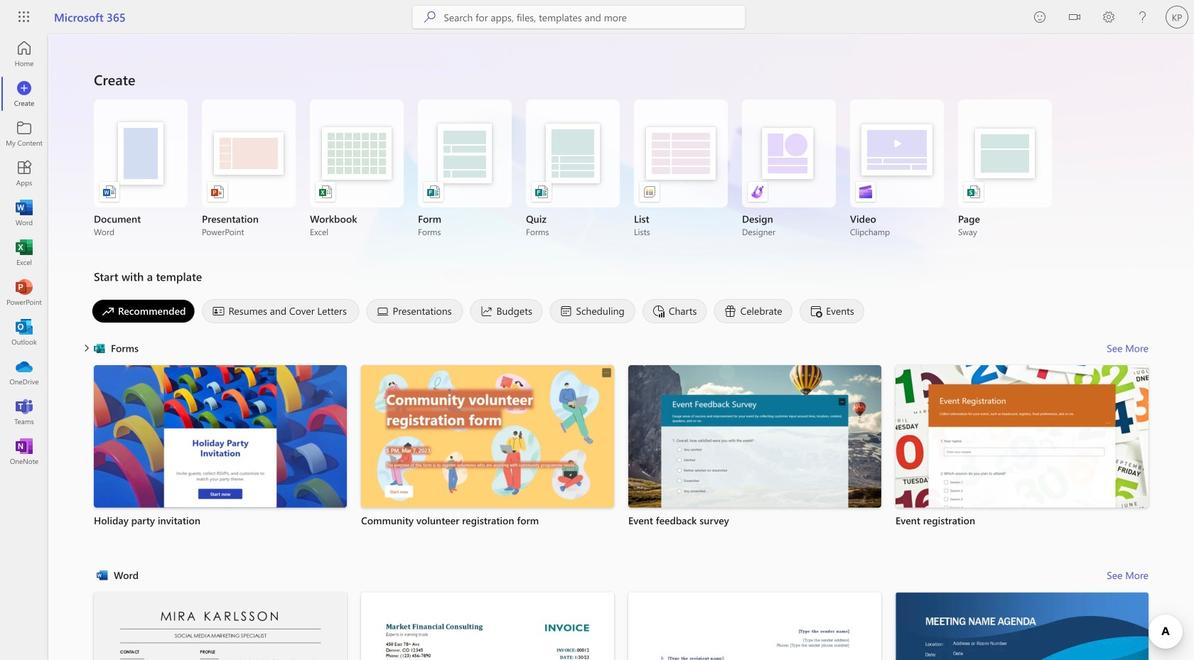 Task type: vqa. For each thing, say whether or not it's contained in the screenshot.
banner
yes



Task type: describe. For each thing, give the bounding box(es) containing it.
holiday party invitation image
[[94, 365, 347, 510]]

8 tab from the left
[[796, 299, 868, 323]]

letter (origin theme) image
[[628, 592, 882, 660]]

celebrate element
[[714, 299, 793, 323]]

event registration link element
[[896, 513, 1149, 528]]

1 tab from the left
[[88, 299, 199, 323]]

events element
[[800, 299, 865, 323]]

community volunteer registration form list item
[[361, 365, 614, 553]]

event feedback survey link element
[[628, 513, 882, 528]]

recommended element
[[92, 299, 195, 323]]

sway page image
[[967, 185, 981, 199]]

designer design image
[[751, 185, 765, 199]]

social media marketing resume image
[[94, 592, 347, 660]]

blue curve meeting agenda image
[[896, 592, 1149, 660]]

7 tab from the left
[[711, 299, 796, 323]]

word document image
[[102, 185, 117, 199]]

my content image
[[17, 127, 31, 141]]

budgets element
[[470, 299, 543, 323]]

6 tab from the left
[[639, 299, 711, 323]]

designer design image
[[751, 185, 765, 199]]

onenote image
[[17, 445, 31, 459]]

4 tab from the left
[[467, 299, 546, 323]]

event registration list item
[[896, 365, 1149, 553]]

event feedback survey image
[[628, 365, 882, 510]]

services invoice with hours and rate image
[[361, 592, 614, 660]]

apps image
[[17, 166, 31, 181]]

2 tab from the left
[[199, 299, 363, 323]]

forms survey image
[[427, 185, 441, 199]]

lists list image
[[643, 185, 657, 199]]

teams image
[[17, 405, 31, 419]]

powerpoint presentation image
[[210, 185, 225, 199]]

2 list from the top
[[94, 592, 1149, 660]]



Task type: locate. For each thing, give the bounding box(es) containing it.
1 vertical spatial list
[[94, 592, 1149, 660]]

home image
[[17, 47, 31, 61]]

Search box. Suggestions appear as you type. search field
[[444, 6, 745, 28]]

holiday party invitation link element
[[94, 513, 347, 528]]

powerpoint image
[[17, 286, 31, 300]]

holiday party invitation list item
[[94, 365, 347, 553]]

community volunteer registration form image
[[361, 365, 614, 510]]

None search field
[[413, 6, 745, 28]]

5 tab from the left
[[546, 299, 639, 323]]

create image
[[17, 87, 31, 101]]

word image
[[17, 206, 31, 220]]

scheduling element
[[550, 299, 635, 323]]

0 vertical spatial list
[[94, 365, 1149, 558]]

tab list
[[88, 296, 1149, 327]]

outlook image
[[17, 326, 31, 340]]

navigation
[[0, 34, 48, 472]]

clipchamp video image
[[859, 185, 873, 199]]

onedrive image
[[17, 365, 31, 380]]

3 tab from the left
[[363, 299, 467, 323]]

resumes and cover letters element
[[202, 299, 359, 323]]

community volunteer registration form link element
[[361, 513, 614, 528]]

tab
[[88, 299, 199, 323], [199, 299, 363, 323], [363, 299, 467, 323], [467, 299, 546, 323], [546, 299, 639, 323], [639, 299, 711, 323], [711, 299, 796, 323], [796, 299, 868, 323]]

application
[[0, 34, 1194, 660]]

kp image
[[1166, 6, 1189, 28]]

charts element
[[643, 299, 707, 323]]

new quiz image
[[535, 185, 549, 199]]

excel workbook image
[[319, 185, 333, 199]]

list
[[94, 365, 1149, 558], [94, 592, 1149, 660]]

excel image
[[17, 246, 31, 260]]

1 list from the top
[[94, 365, 1149, 558]]

presentations element
[[367, 299, 463, 323]]

banner
[[0, 0, 1194, 37]]

event feedback survey list item
[[628, 365, 882, 553]]

event registration image
[[896, 365, 1149, 510]]



